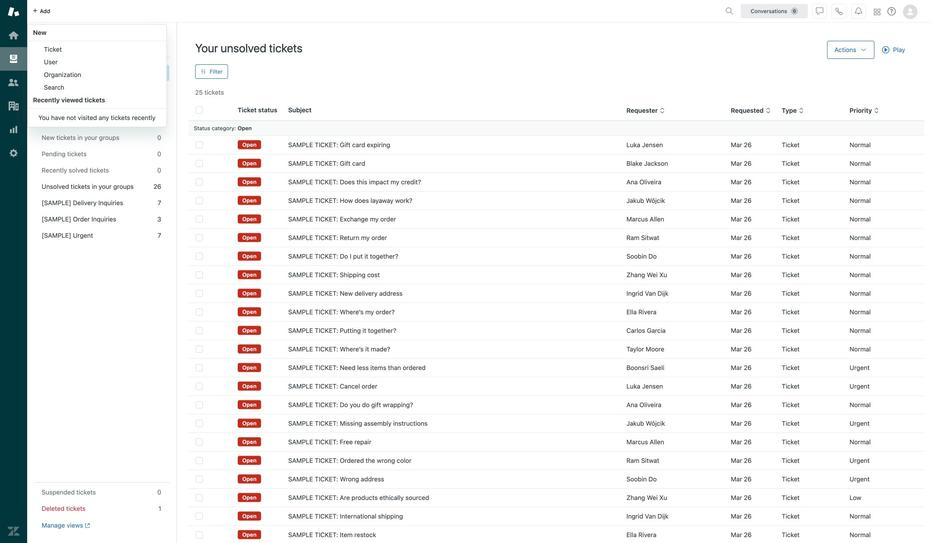 Task type: vqa. For each thing, say whether or not it's contained in the screenshot.
row
yes



Task type: describe. For each thing, give the bounding box(es) containing it.
3 menu item from the top
[[28, 68, 166, 81]]

5 row from the top
[[188, 210, 925, 229]]

21 row from the top
[[188, 507, 925, 526]]

zendesk products image
[[874, 9, 881, 15]]

main element
[[0, 0, 27, 543]]

button displays agent's chat status as invisible. image
[[816, 7, 824, 15]]

20 row from the top
[[188, 489, 925, 507]]

12 row from the top
[[188, 340, 925, 359]]

9 row from the top
[[188, 284, 925, 303]]

22 row from the top
[[188, 526, 925, 543]]

6 row from the top
[[188, 229, 925, 247]]

zendesk support image
[[8, 6, 19, 18]]

1 menu item from the top
[[28, 43, 166, 56]]

get started image
[[8, 29, 19, 41]]

15 row from the top
[[188, 396, 925, 414]]

get help image
[[888, 7, 896, 15]]



Task type: locate. For each thing, give the bounding box(es) containing it.
notifications image
[[855, 7, 862, 15]]

19 row from the top
[[188, 470, 925, 489]]

4 row from the top
[[188, 191, 925, 210]]

17 row from the top
[[188, 433, 925, 451]]

3 row from the top
[[188, 173, 925, 191]]

2 row from the top
[[188, 154, 925, 173]]

opens in a new tab image
[[83, 523, 90, 528]]

4 menu item from the top
[[28, 81, 166, 94]]

10 row from the top
[[188, 303, 925, 321]]

organizations image
[[8, 100, 19, 112]]

admin image
[[8, 147, 19, 159]]

16 row from the top
[[188, 414, 925, 433]]

zendesk image
[[8, 525, 19, 537]]

views image
[[8, 53, 19, 65]]

reporting image
[[8, 124, 19, 135]]

2 menu item from the top
[[28, 56, 166, 68]]

1 row from the top
[[188, 136, 925, 154]]

8 row from the top
[[188, 266, 925, 284]]

18 row from the top
[[188, 451, 925, 470]]

7 row from the top
[[188, 247, 925, 266]]

13 row from the top
[[188, 359, 925, 377]]

hide panel views image
[[159, 44, 166, 52]]

row
[[188, 136, 925, 154], [188, 154, 925, 173], [188, 173, 925, 191], [188, 191, 925, 210], [188, 210, 925, 229], [188, 229, 925, 247], [188, 247, 925, 266], [188, 266, 925, 284], [188, 284, 925, 303], [188, 303, 925, 321], [188, 321, 925, 340], [188, 340, 925, 359], [188, 359, 925, 377], [188, 377, 925, 396], [188, 396, 925, 414], [188, 414, 925, 433], [188, 433, 925, 451], [188, 451, 925, 470], [188, 470, 925, 489], [188, 489, 925, 507], [188, 507, 925, 526], [188, 526, 925, 543]]

menu item
[[28, 43, 166, 56], [28, 56, 166, 68], [28, 68, 166, 81], [28, 81, 166, 94]]

customers image
[[8, 77, 19, 88]]

14 row from the top
[[188, 377, 925, 396]]

menu
[[27, 24, 167, 127]]

11 row from the top
[[188, 321, 925, 340]]



